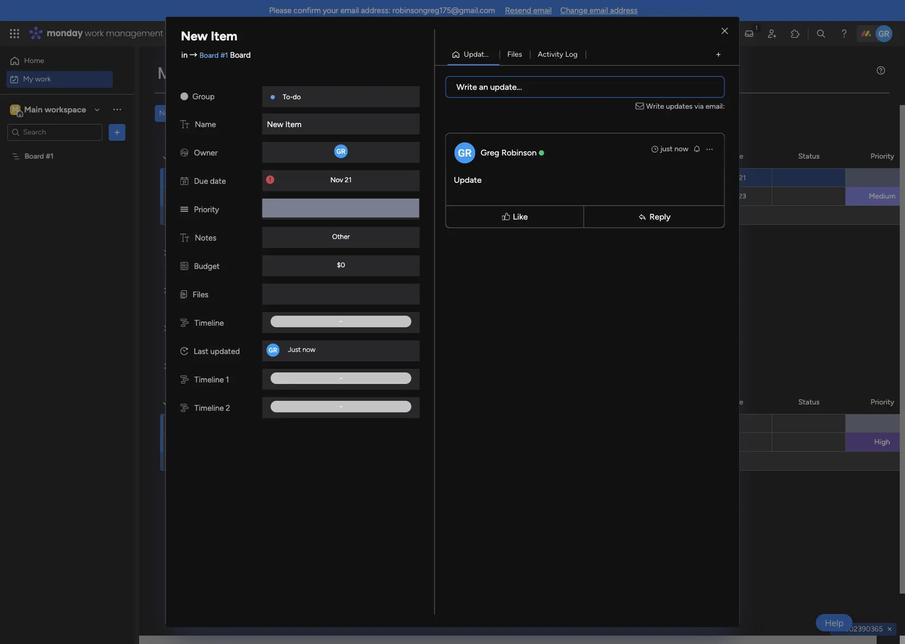 Task type: locate. For each thing, give the bounding box(es) containing it.
timeline for timeline 1
[[195, 375, 224, 385]]

v2 status image
[[180, 205, 188, 214]]

2 vertical spatial timeline
[[195, 403, 224, 413]]

later
[[177, 360, 201, 373]]

just now
[[661, 144, 689, 153]]

now right just
[[675, 144, 689, 153]]

1 up without a date / 2 items
[[226, 375, 229, 385]]

high
[[875, 438, 891, 447]]

date right due
[[210, 177, 226, 186]]

this week /
[[177, 284, 233, 297]]

0 vertical spatial date
[[210, 177, 226, 186]]

nov 21
[[725, 174, 746, 182], [331, 176, 352, 184]]

/ inside button
[[494, 50, 497, 59]]

/ right owner at the left of page
[[220, 152, 225, 165]]

dapulse timeline column image down later
[[180, 375, 189, 385]]

dapulse text column image for name
[[180, 120, 189, 129]]

just now
[[288, 346, 316, 354]]

priority up medium
[[871, 152, 895, 161]]

0 vertical spatial work
[[85, 27, 104, 39]]

date inside new item dialog
[[210, 177, 226, 186]]

2 dapulse timeline column image from the top
[[180, 403, 189, 413]]

1 horizontal spatial now
[[675, 144, 689, 153]]

/
[[494, 50, 497, 59], [220, 152, 225, 165], [226, 284, 231, 297], [228, 322, 232, 335], [203, 360, 208, 373], [250, 398, 255, 411]]

v2 overdue deadline image
[[266, 175, 275, 185]]

new item
[[159, 109, 191, 118]]

new item down search image
[[267, 120, 302, 129]]

work inside button
[[35, 74, 51, 83]]

greg robinson image
[[876, 25, 893, 42]]

resend email
[[505, 6, 552, 15]]

a
[[217, 398, 223, 411]]

priority right v2 status 'image'
[[194, 205, 219, 214]]

email right 'resend'
[[534, 6, 552, 15]]

my down home
[[23, 74, 33, 83]]

dapulse text column image
[[180, 120, 189, 129], [180, 233, 189, 243]]

1 left update
[[417, 177, 419, 183]]

0 vertical spatial items
[[357, 109, 375, 118]]

1 horizontal spatial work
[[85, 27, 104, 39]]

new item dialog
[[0, 0, 906, 644]]

my for my work
[[158, 61, 182, 85]]

week right this
[[199, 284, 223, 297]]

1 vertical spatial work
[[35, 74, 51, 83]]

1 vertical spatial 1
[[417, 177, 419, 183]]

next week /
[[177, 322, 235, 335]]

2 vertical spatial board #1
[[439, 192, 468, 201]]

later /
[[177, 360, 210, 373]]

work for my
[[35, 74, 51, 83]]

v2 multiple person column image
[[180, 148, 188, 158]]

1 horizontal spatial 21
[[740, 174, 746, 182]]

workspace
[[45, 104, 86, 114]]

#1
[[221, 51, 228, 60], [46, 152, 53, 161], [460, 174, 468, 183], [460, 192, 468, 201]]

board inside board #1 list box
[[25, 152, 44, 161]]

date right a
[[226, 398, 248, 411]]

0 vertical spatial 1
[[498, 50, 502, 59]]

0 vertical spatial timeline
[[195, 318, 224, 328]]

1 vertical spatial week
[[200, 322, 225, 335]]

1 right the updates
[[498, 50, 502, 59]]

/ right the updates
[[494, 50, 497, 59]]

/ up updated
[[228, 322, 232, 335]]

2 horizontal spatial email
[[590, 6, 609, 15]]

→
[[190, 50, 198, 60]]

options image
[[706, 145, 714, 153]]

files right updates / 1
[[508, 50, 523, 59]]

dapulse timeline column image left timeline 2
[[180, 403, 189, 413]]

this
[[177, 284, 196, 297]]

1 vertical spatial date
[[728, 397, 744, 406]]

board #1
[[25, 152, 53, 161], [439, 174, 468, 183], [439, 192, 468, 201]]

item
[[211, 28, 238, 44], [286, 120, 302, 129], [188, 173, 203, 182], [194, 211, 209, 220]]

1
[[498, 50, 502, 59], [417, 177, 419, 183], [226, 375, 229, 385]]

files
[[508, 50, 523, 59], [193, 290, 209, 299]]

board #1 down update
[[439, 192, 468, 201]]

new item
[[181, 28, 238, 44], [267, 120, 302, 129], [171, 173, 203, 182]]

email for change email address
[[590, 6, 609, 15]]

write an update... button
[[446, 76, 725, 98]]

dapulse timeline column image
[[180, 318, 189, 328]]

0 vertical spatial date
[[728, 152, 744, 161]]

like button
[[448, 201, 582, 232]]

1 button
[[397, 168, 431, 187]]

board #1 for 'board #1' link under greg
[[439, 174, 468, 183]]

0 vertical spatial dapulse text column image
[[180, 120, 189, 129]]

1 timeline from the top
[[195, 318, 224, 328]]

1 vertical spatial now
[[303, 346, 316, 354]]

id: 302390365 element
[[831, 623, 897, 636]]

work down home
[[35, 74, 51, 83]]

board
[[230, 50, 251, 60], [200, 51, 219, 60], [25, 152, 44, 161], [477, 152, 496, 161], [439, 174, 459, 183], [439, 192, 459, 201]]

/ right a
[[250, 398, 255, 411]]

email right change
[[590, 6, 609, 15]]

/ right this
[[226, 284, 231, 297]]

to-do
[[283, 93, 301, 101]]

my down in
[[158, 61, 182, 85]]

priority up high
[[871, 397, 895, 406]]

/ up timeline 1
[[203, 360, 208, 373]]

work
[[85, 27, 104, 39], [35, 74, 51, 83]]

dapulse numbers column image
[[180, 262, 188, 271]]

0 horizontal spatial write
[[457, 82, 477, 92]]

just
[[661, 144, 673, 153]]

search image
[[286, 109, 294, 118]]

0 horizontal spatial items
[[264, 401, 282, 410]]

2
[[258, 401, 262, 410], [226, 403, 230, 413]]

2 horizontal spatial 1
[[498, 50, 502, 59]]

1 vertical spatial status
[[799, 397, 820, 406]]

0 horizontal spatial 21
[[345, 176, 352, 184]]

write left updates
[[647, 102, 665, 111]]

2 timeline from the top
[[195, 375, 224, 385]]

my
[[158, 61, 182, 85], [23, 74, 33, 83]]

1 vertical spatial board #1
[[439, 174, 468, 183]]

medium
[[870, 192, 896, 201]]

2 vertical spatial priority
[[871, 397, 895, 406]]

write inside button
[[457, 82, 477, 92]]

m
[[12, 105, 18, 114]]

+
[[172, 211, 176, 220]]

#1 inside list box
[[46, 152, 53, 161]]

overdue
[[177, 152, 218, 165]]

board #1 link down update
[[438, 187, 535, 206]]

0 vertical spatial status
[[799, 152, 820, 161]]

0 horizontal spatial 2
[[226, 403, 230, 413]]

update
[[454, 175, 482, 185]]

item
[[176, 109, 191, 118]]

last updated
[[194, 347, 240, 356]]

None search field
[[200, 105, 298, 122]]

0 vertical spatial write
[[457, 82, 477, 92]]

board #1 right 1 'button'
[[439, 174, 468, 183]]

dapulse timeline column image
[[180, 375, 189, 385], [180, 403, 189, 413]]

now inside 'just now' link
[[675, 144, 689, 153]]

just
[[288, 346, 301, 354]]

board inside in → board #1 board
[[200, 51, 219, 60]]

owner
[[194, 148, 218, 158]]

activity log
[[538, 50, 578, 59]]

timeline 2
[[195, 403, 230, 413]]

date
[[210, 177, 226, 186], [226, 398, 248, 411]]

do
[[293, 93, 301, 101]]

write for write an update...
[[457, 82, 477, 92]]

envelope o image
[[636, 101, 647, 112]]

0 horizontal spatial nov 21
[[331, 176, 352, 184]]

0 horizontal spatial work
[[35, 74, 51, 83]]

see
[[184, 29, 196, 38]]

#1 down search in workspace field
[[46, 152, 53, 161]]

1 horizontal spatial files
[[508, 50, 523, 59]]

close image
[[722, 27, 728, 35]]

1 horizontal spatial 1
[[417, 177, 419, 183]]

board #1 link
[[200, 51, 228, 60], [438, 169, 535, 188], [438, 187, 535, 206]]

dapulse text column image left notes
[[180, 233, 189, 243]]

+ add item
[[172, 211, 209, 220]]

week for next
[[200, 322, 225, 335]]

1 horizontal spatial 2
[[258, 401, 262, 410]]

0 vertical spatial dapulse timeline column image
[[180, 375, 189, 385]]

main
[[24, 104, 43, 114]]

add view image
[[717, 51, 721, 59]]

0 vertical spatial files
[[508, 50, 523, 59]]

0 horizontal spatial files
[[193, 290, 209, 299]]

#1 up work
[[221, 51, 228, 60]]

1 horizontal spatial write
[[647, 102, 665, 111]]

1 vertical spatial priority
[[194, 205, 219, 214]]

new item down overdue
[[171, 173, 203, 182]]

write left an on the top of page
[[457, 82, 477, 92]]

my inside button
[[23, 74, 33, 83]]

week up last updated
[[200, 322, 225, 335]]

date
[[728, 152, 744, 161], [728, 397, 744, 406]]

timeline for timeline
[[195, 318, 224, 328]]

write for write updates via email:
[[647, 102, 665, 111]]

2 vertical spatial 1
[[226, 375, 229, 385]]

board #1 down search in workspace field
[[25, 152, 53, 161]]

1 vertical spatial items
[[264, 401, 282, 410]]

now right the just
[[303, 346, 316, 354]]

dapulse date column image
[[180, 177, 188, 186]]

without
[[177, 398, 214, 411]]

0 horizontal spatial email
[[341, 6, 359, 15]]

1 vertical spatial dapulse timeline column image
[[180, 403, 189, 413]]

timeline down timeline 1
[[195, 403, 224, 413]]

0 vertical spatial priority
[[871, 152, 895, 161]]

timeline right dapulse timeline column icon
[[195, 318, 224, 328]]

people
[[657, 152, 679, 161]]

0 horizontal spatial my
[[23, 74, 33, 83]]

0 vertical spatial week
[[199, 284, 223, 297]]

3 timeline from the top
[[195, 403, 224, 413]]

23
[[739, 192, 747, 200]]

3 email from the left
[[590, 6, 609, 15]]

change
[[561, 6, 588, 15]]

0 vertical spatial board #1
[[25, 152, 53, 161]]

status
[[799, 152, 820, 161], [799, 397, 820, 406]]

due date
[[194, 177, 226, 186]]

new item up in → board #1 board
[[181, 28, 238, 44]]

1 horizontal spatial my
[[158, 61, 182, 85]]

priority
[[871, 152, 895, 161], [194, 205, 219, 214], [871, 397, 895, 406]]

1 horizontal spatial nov 21
[[725, 174, 746, 182]]

dapulse text column image down item
[[180, 120, 189, 129]]

1 vertical spatial files
[[193, 290, 209, 299]]

write
[[457, 82, 477, 92], [647, 102, 665, 111]]

workspace selection element
[[10, 103, 88, 117]]

1 dapulse text column image from the top
[[180, 120, 189, 129]]

1 inside button
[[498, 50, 502, 59]]

2 dapulse text column image from the top
[[180, 233, 189, 243]]

new left item
[[159, 109, 175, 118]]

1 dapulse timeline column image from the top
[[180, 375, 189, 385]]

email right your
[[341, 6, 359, 15]]

0 horizontal spatial 1
[[226, 375, 229, 385]]

files right v2 file column image
[[193, 290, 209, 299]]

1 horizontal spatial items
[[357, 109, 375, 118]]

1 vertical spatial timeline
[[195, 375, 224, 385]]

timeline down later /
[[195, 375, 224, 385]]

0 horizontal spatial now
[[303, 346, 316, 354]]

option
[[0, 147, 134, 149]]

reply button
[[587, 208, 723, 225]]

2 email from the left
[[534, 6, 552, 15]]

work right monday
[[85, 27, 104, 39]]

board #1 link up work
[[200, 51, 228, 60]]

v2 file column image
[[180, 290, 187, 299]]

0 vertical spatial now
[[675, 144, 689, 153]]

new item button
[[155, 105, 195, 122]]

items inside without a date / 2 items
[[264, 401, 282, 410]]

1 vertical spatial dapulse text column image
[[180, 233, 189, 243]]

remove image
[[886, 625, 895, 634]]

1 horizontal spatial email
[[534, 6, 552, 15]]

help
[[825, 618, 844, 628]]

email for resend email
[[534, 6, 552, 15]]

timeline for timeline 2
[[195, 403, 224, 413]]

now
[[675, 144, 689, 153], [303, 346, 316, 354]]

my work button
[[6, 71, 113, 87]]

hide done items
[[321, 109, 375, 118]]

plans
[[198, 29, 215, 38]]

inbox image
[[744, 28, 755, 39]]

21 inside new item dialog
[[345, 176, 352, 184]]

1 vertical spatial write
[[647, 102, 665, 111]]



Task type: describe. For each thing, give the bounding box(es) containing it.
2 date from the top
[[728, 397, 744, 406]]

management
[[106, 27, 163, 39]]

log
[[566, 50, 578, 59]]

your
[[323, 6, 339, 15]]

group
[[193, 92, 215, 101]]

1 vertical spatial new item
[[267, 120, 302, 129]]

please confirm your email address: robinsongreg175@gmail.com
[[269, 6, 496, 15]]

2 inside without a date / 2 items
[[258, 401, 262, 410]]

last
[[194, 347, 209, 356]]

like
[[513, 211, 528, 221]]

apps image
[[791, 28, 801, 39]]

updated
[[211, 347, 240, 356]]

hide
[[321, 109, 337, 118]]

overdue /
[[177, 152, 228, 165]]

in
[[182, 50, 188, 60]]

greg
[[481, 148, 500, 158]]

notifications image
[[721, 28, 732, 39]]

#1 right 1 'button'
[[460, 174, 468, 183]]

new inside button
[[159, 109, 175, 118]]

done
[[339, 109, 355, 118]]

search everything image
[[816, 28, 827, 39]]

dapulse timeline column image for timeline 2
[[180, 403, 189, 413]]

see plans
[[184, 29, 215, 38]]

1 inside 'button'
[[417, 177, 419, 183]]

resend email link
[[505, 6, 552, 15]]

due
[[194, 177, 208, 186]]

reminder image
[[693, 144, 702, 153]]

302390365
[[846, 625, 884, 634]]

to-
[[283, 93, 293, 101]]

help button
[[817, 614, 853, 632]]

main workspace
[[24, 104, 86, 114]]

item right add
[[194, 211, 209, 220]]

1 image
[[752, 22, 762, 33]]

my work
[[23, 74, 51, 83]]

email:
[[706, 102, 725, 111]]

Search in workspace field
[[22, 126, 88, 138]]

workspace image
[[10, 104, 20, 115]]

activity log button
[[530, 46, 586, 63]]

work for monday
[[85, 27, 104, 39]]

timeline 1
[[195, 375, 229, 385]]

greg robinson link
[[481, 148, 537, 158]]

files button
[[500, 46, 530, 63]]

my for my work
[[23, 74, 33, 83]]

name
[[195, 120, 216, 129]]

2 inside new item dialog
[[226, 403, 230, 413]]

board #1 link down greg
[[438, 169, 535, 188]]

item up in → board #1 board
[[211, 28, 238, 44]]

2 vertical spatial new item
[[171, 173, 203, 182]]

id: 302390365
[[835, 625, 884, 634]]

see plans button
[[170, 26, 220, 42]]

1 vertical spatial date
[[226, 398, 248, 411]]

change email address link
[[561, 6, 638, 15]]

write updates via email:
[[647, 102, 725, 111]]

files inside button
[[508, 50, 523, 59]]

home
[[24, 56, 44, 65]]

customize button
[[380, 105, 436, 122]]

please
[[269, 6, 292, 15]]

activity
[[538, 50, 564, 59]]

now for just now
[[675, 144, 689, 153]]

updates / 1
[[464, 50, 502, 59]]

confirm
[[294, 6, 321, 15]]

write an update...
[[457, 82, 522, 92]]

robinson
[[502, 148, 537, 158]]

nov 21 inside new item dialog
[[331, 176, 352, 184]]

update...
[[491, 82, 522, 92]]

now for just now
[[303, 346, 316, 354]]

new up →
[[181, 28, 208, 44]]

new left due
[[171, 173, 186, 182]]

via
[[695, 102, 704, 111]]

1 date from the top
[[728, 152, 744, 161]]

nov 23
[[725, 192, 747, 200]]

greg robinson
[[481, 148, 537, 158]]

robinsongreg175@gmail.com
[[393, 6, 496, 15]]

item down search image
[[286, 120, 302, 129]]

$0
[[337, 261, 345, 269]]

#1 down update
[[460, 192, 468, 201]]

item down overdue
[[188, 173, 203, 182]]

nov inside new item dialog
[[331, 176, 343, 184]]

invite members image
[[768, 28, 778, 39]]

monday work management
[[47, 27, 163, 39]]

add
[[178, 211, 192, 220]]

work
[[186, 61, 228, 85]]

budget
[[194, 262, 220, 271]]

v2 sun image
[[180, 92, 188, 101]]

v2 pulse updated log image
[[180, 347, 188, 356]]

help image
[[840, 28, 850, 39]]

board #1 list box
[[0, 145, 134, 307]]

change email address
[[561, 6, 638, 15]]

priority inside new item dialog
[[194, 205, 219, 214]]

2 status from the top
[[799, 397, 820, 406]]

address:
[[361, 6, 391, 15]]

updates / 1 button
[[448, 46, 502, 63]]

board #1 link inside new item dialog
[[200, 51, 228, 60]]

next
[[177, 322, 198, 335]]

board #1 for 'board #1' link under update
[[439, 192, 468, 201]]

home button
[[6, 53, 113, 69]]

reply
[[650, 211, 671, 221]]

dapulse text column image for notes
[[180, 233, 189, 243]]

just now link
[[651, 144, 689, 154]]

1 email from the left
[[341, 6, 359, 15]]

address
[[611, 6, 638, 15]]

0 vertical spatial new item
[[181, 28, 238, 44]]

an
[[479, 82, 488, 92]]

resend
[[505, 6, 532, 15]]

1 status from the top
[[799, 152, 820, 161]]

board #1 inside list box
[[25, 152, 53, 161]]

id:
[[835, 625, 844, 634]]

updates
[[464, 50, 492, 59]]

new down 'to-'
[[267, 120, 284, 129]]

Filter dashboard by text search field
[[200, 105, 298, 122]]

other
[[332, 233, 350, 241]]

in → board #1 board
[[182, 50, 251, 60]]

select product image
[[9, 28, 20, 39]]

dapulse timeline column image for timeline 1
[[180, 375, 189, 385]]

monday
[[47, 27, 83, 39]]

updates
[[666, 102, 693, 111]]

#1 inside in → board #1 board
[[221, 51, 228, 60]]

customize
[[396, 109, 432, 118]]

week for this
[[199, 284, 223, 297]]



Task type: vqa. For each thing, say whether or not it's contained in the screenshot.
Favorites button
no



